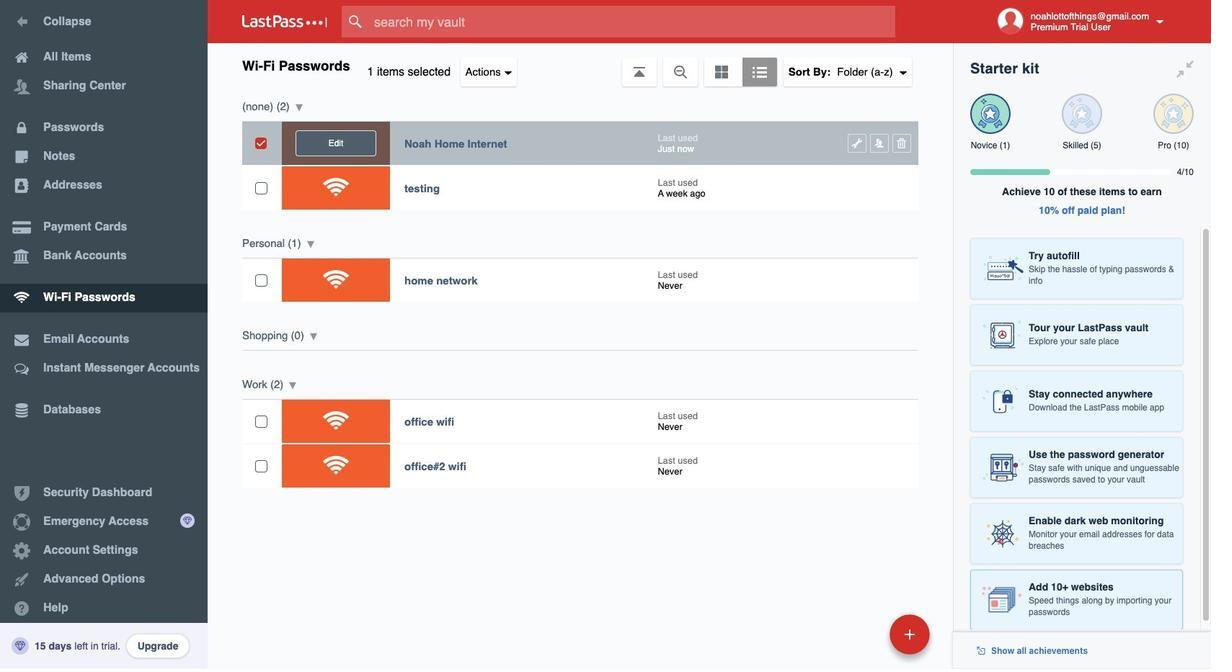 Task type: locate. For each thing, give the bounding box(es) containing it.
Search search field
[[342, 6, 918, 38]]

lastpass image
[[242, 15, 327, 28]]

vault options navigation
[[208, 43, 953, 87]]

new item navigation
[[791, 611, 939, 670]]

main navigation navigation
[[0, 0, 208, 670]]



Task type: describe. For each thing, give the bounding box(es) containing it.
new item element
[[791, 614, 935, 656]]

search my vault text field
[[342, 6, 918, 38]]



